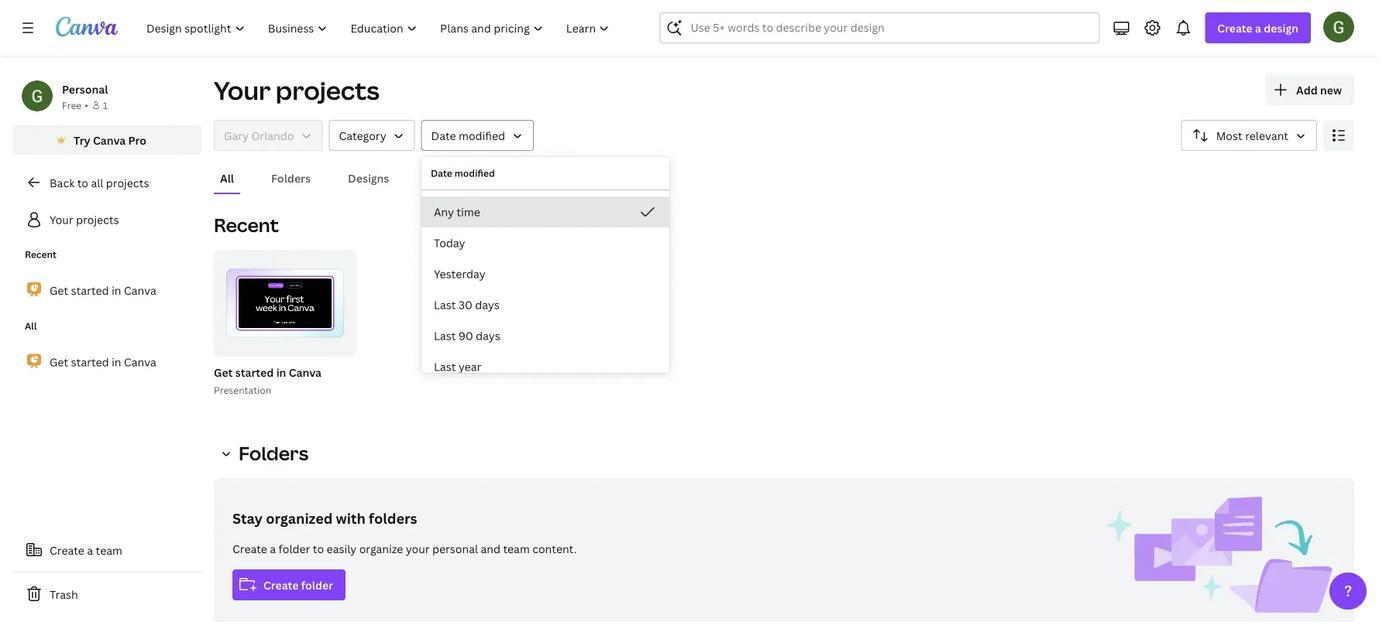Task type: describe. For each thing, give the bounding box(es) containing it.
to inside back to all projects link
[[77, 176, 88, 190]]

a for folder
[[270, 542, 276, 557]]

1 get started in canva link from the top
[[12, 274, 201, 307]]

folders button
[[265, 163, 317, 193]]

create a team
[[50, 544, 122, 558]]

add new
[[1296, 83, 1342, 97]]

gary
[[224, 128, 249, 143]]

2 date from the top
[[431, 167, 452, 180]]

most relevant
[[1216, 128, 1289, 143]]

top level navigation element
[[136, 12, 623, 43]]

folder inside button
[[301, 578, 333, 593]]

content.
[[532, 542, 577, 557]]

create a design button
[[1205, 12, 1311, 43]]

gary orlando
[[224, 128, 294, 143]]

and
[[481, 542, 501, 557]]

time
[[457, 205, 480, 220]]

date modified inside button
[[431, 128, 505, 143]]

pro
[[128, 133, 146, 148]]

images button
[[420, 163, 470, 193]]

presentation
[[214, 384, 271, 397]]

started inside "get started in canva presentation"
[[235, 365, 274, 380]]

any time button
[[422, 197, 669, 228]]

1 vertical spatial projects
[[106, 176, 149, 190]]

last 90 days
[[434, 329, 500, 344]]

0 vertical spatial recent
[[214, 213, 279, 238]]

1 vertical spatial recent
[[25, 248, 57, 261]]

your projects inside your projects link
[[50, 213, 119, 227]]

0 vertical spatial projects
[[276, 74, 380, 107]]

add new button
[[1265, 74, 1354, 105]]

designs button
[[342, 163, 395, 193]]

1 horizontal spatial to
[[313, 542, 324, 557]]

trash link
[[12, 580, 201, 611]]

1 vertical spatial modified
[[455, 167, 495, 180]]

try canva pro
[[74, 133, 146, 148]]

a for design
[[1255, 21, 1261, 35]]

create folder
[[263, 578, 333, 593]]

easily
[[327, 542, 357, 557]]

organized
[[266, 509, 333, 528]]

get inside "get started in canva presentation"
[[214, 365, 233, 380]]

organize
[[359, 542, 403, 557]]

last year button
[[422, 352, 669, 383]]

relevant
[[1245, 128, 1289, 143]]

canva inside "get started in canva presentation"
[[289, 365, 322, 380]]

any time option
[[422, 197, 669, 228]]

any time
[[434, 205, 480, 220]]

last 30 days option
[[422, 290, 669, 321]]

get started in canva presentation
[[214, 365, 322, 397]]

images
[[426, 171, 464, 186]]

most
[[1216, 128, 1243, 143]]

today
[[434, 236, 465, 251]]

folders
[[369, 509, 417, 528]]

2 date modified from the top
[[431, 167, 495, 180]]

folders inside folders button
[[271, 171, 311, 186]]

gary orlando image
[[1323, 11, 1354, 42]]

all button
[[214, 163, 240, 193]]

with
[[336, 509, 366, 528]]

free •
[[62, 99, 88, 112]]

1 of 27
[[316, 339, 346, 350]]

create for create a design
[[1218, 21, 1253, 35]]

days for last 30 days
[[475, 298, 500, 313]]

last 30 days button
[[422, 290, 669, 321]]

last for last 30 days
[[434, 298, 456, 313]]

stay organized with folders
[[232, 509, 417, 528]]

0 horizontal spatial all
[[25, 320, 37, 333]]

0 horizontal spatial your
[[50, 213, 73, 227]]

yesterday option
[[422, 259, 669, 290]]

in inside "get started in canva presentation"
[[276, 365, 286, 380]]

yesterday button
[[422, 259, 669, 290]]

•
[[85, 99, 88, 112]]

1 for 1 of 27
[[316, 339, 321, 350]]

of
[[323, 339, 334, 350]]

0 vertical spatial your projects
[[214, 74, 380, 107]]



Task type: vqa. For each thing, say whether or not it's contained in the screenshot.
the top modified
yes



Task type: locate. For each thing, give the bounding box(es) containing it.
days inside last 90 days button
[[476, 329, 500, 344]]

folder
[[279, 542, 310, 557], [301, 578, 333, 593]]

create down stay
[[232, 542, 267, 557]]

date modified up time
[[431, 167, 495, 180]]

started
[[71, 283, 109, 298], [71, 355, 109, 370], [235, 365, 274, 380]]

last 90 days button
[[422, 321, 669, 352]]

projects up the category
[[276, 74, 380, 107]]

0 vertical spatial 1
[[103, 99, 108, 112]]

date up any
[[431, 167, 452, 180]]

stay
[[232, 509, 263, 528]]

get started in canva
[[50, 283, 156, 298], [50, 355, 156, 370]]

date inside button
[[431, 128, 456, 143]]

0 horizontal spatial 1
[[103, 99, 108, 112]]

1 horizontal spatial 1
[[316, 339, 321, 350]]

days right 30
[[475, 298, 500, 313]]

all
[[220, 171, 234, 186], [25, 320, 37, 333]]

0 vertical spatial get started in canva link
[[12, 274, 201, 307]]

1 get started in canva from the top
[[50, 283, 156, 298]]

27
[[337, 339, 346, 350]]

year
[[459, 360, 481, 375]]

modified up images
[[459, 128, 505, 143]]

create for create a team
[[50, 544, 84, 558]]

1 vertical spatial date modified
[[431, 167, 495, 180]]

1 vertical spatial get started in canva
[[50, 355, 156, 370]]

projects
[[276, 74, 380, 107], [106, 176, 149, 190], [76, 213, 119, 227]]

yesterday
[[434, 267, 486, 282]]

recent down your projects link
[[25, 248, 57, 261]]

list box containing any time
[[422, 197, 669, 383]]

Owner button
[[214, 120, 323, 151]]

Search search field
[[691, 13, 1069, 43]]

2 horizontal spatial a
[[1255, 21, 1261, 35]]

create
[[1218, 21, 1253, 35], [232, 542, 267, 557], [50, 544, 84, 558], [263, 578, 299, 593]]

2 get started in canva link from the top
[[12, 346, 201, 379]]

last
[[434, 298, 456, 313], [434, 329, 456, 344], [434, 360, 456, 375]]

your
[[214, 74, 271, 107], [50, 213, 73, 227]]

category
[[339, 128, 386, 143]]

date modified
[[431, 128, 505, 143], [431, 167, 495, 180]]

2 get started in canva from the top
[[50, 355, 156, 370]]

designs
[[348, 171, 389, 186]]

last for last 90 days
[[434, 329, 456, 344]]

last left 90
[[434, 329, 456, 344]]

1 vertical spatial 1
[[316, 339, 321, 350]]

days inside last 30 days button
[[475, 298, 500, 313]]

personal
[[62, 82, 108, 96]]

a up 'trash' link
[[87, 544, 93, 558]]

days right 90
[[476, 329, 500, 344]]

team right and
[[503, 542, 530, 557]]

your down back
[[50, 213, 73, 227]]

1 date from the top
[[431, 128, 456, 143]]

create up the 'trash'
[[50, 544, 84, 558]]

Sort by button
[[1181, 120, 1317, 151]]

1 horizontal spatial a
[[270, 542, 276, 557]]

folders inside folders dropdown button
[[239, 441, 308, 466]]

list box
[[422, 197, 669, 383]]

0 horizontal spatial team
[[96, 544, 122, 558]]

last inside button
[[434, 360, 456, 375]]

to left the easily
[[313, 542, 324, 557]]

days for last 90 days
[[476, 329, 500, 344]]

create folder button
[[232, 570, 346, 601]]

last inside 'option'
[[434, 298, 456, 313]]

0 horizontal spatial a
[[87, 544, 93, 558]]

to left "all"
[[77, 176, 88, 190]]

1 horizontal spatial your projects
[[214, 74, 380, 107]]

1 vertical spatial folders
[[239, 441, 308, 466]]

Date modified button
[[421, 120, 534, 151]]

1 horizontal spatial your
[[214, 74, 271, 107]]

get
[[50, 283, 68, 298], [50, 355, 68, 370], [214, 365, 233, 380]]

date up images button
[[431, 128, 456, 143]]

any
[[434, 205, 454, 220]]

0 vertical spatial get started in canva
[[50, 283, 156, 298]]

1 vertical spatial to
[[313, 542, 324, 557]]

0 vertical spatial modified
[[459, 128, 505, 143]]

orlando
[[251, 128, 294, 143]]

a
[[1255, 21, 1261, 35], [270, 542, 276, 557], [87, 544, 93, 558]]

a inside dropdown button
[[1255, 21, 1261, 35]]

your projects down "all"
[[50, 213, 119, 227]]

1 right •
[[103, 99, 108, 112]]

folders
[[271, 171, 311, 186], [239, 441, 308, 466]]

team up 'trash' link
[[96, 544, 122, 558]]

None search field
[[660, 12, 1100, 43]]

team
[[503, 542, 530, 557], [96, 544, 122, 558]]

create a design
[[1218, 21, 1299, 35]]

projects right "all"
[[106, 176, 149, 190]]

all inside button
[[220, 171, 234, 186]]

0 vertical spatial to
[[77, 176, 88, 190]]

0 vertical spatial last
[[434, 298, 456, 313]]

free
[[62, 99, 82, 112]]

0 horizontal spatial recent
[[25, 248, 57, 261]]

0 vertical spatial date
[[431, 128, 456, 143]]

days
[[475, 298, 500, 313], [476, 329, 500, 344]]

1 date modified from the top
[[431, 128, 505, 143]]

folder down the easily
[[301, 578, 333, 593]]

1 left of on the left of page
[[316, 339, 321, 350]]

folders up organized at bottom
[[239, 441, 308, 466]]

try canva pro button
[[12, 126, 201, 155]]

create for create folder
[[263, 578, 299, 593]]

create down organized at bottom
[[263, 578, 299, 593]]

your projects up "orlando"
[[214, 74, 380, 107]]

last inside "option"
[[434, 329, 456, 344]]

last 30 days
[[434, 298, 500, 313]]

team inside button
[[96, 544, 122, 558]]

90
[[459, 329, 473, 344]]

in
[[112, 283, 121, 298], [112, 355, 121, 370], [276, 365, 286, 380]]

2 last from the top
[[434, 329, 456, 344]]

last year
[[434, 360, 481, 375]]

canva inside 'button'
[[93, 133, 126, 148]]

your
[[406, 542, 430, 557]]

create a folder to easily organize your personal and team content.
[[232, 542, 577, 557]]

1 vertical spatial all
[[25, 320, 37, 333]]

folders button
[[214, 439, 318, 470]]

date
[[431, 128, 456, 143], [431, 167, 452, 180]]

1 for 1
[[103, 99, 108, 112]]

1 vertical spatial last
[[434, 329, 456, 344]]

folder down organized at bottom
[[279, 542, 310, 557]]

0 vertical spatial days
[[475, 298, 500, 313]]

0 vertical spatial folders
[[271, 171, 311, 186]]

1 vertical spatial get started in canva link
[[12, 346, 201, 379]]

30
[[459, 298, 473, 313]]

0 vertical spatial your
[[214, 74, 271, 107]]

get started in canva link
[[12, 274, 201, 307], [12, 346, 201, 379]]

date modified up images button
[[431, 128, 505, 143]]

try
[[74, 133, 90, 148]]

to
[[77, 176, 88, 190], [313, 542, 324, 557]]

back to all projects link
[[12, 167, 201, 198]]

last left year on the bottom left
[[434, 360, 456, 375]]

create left design
[[1218, 21, 1253, 35]]

today button
[[422, 228, 669, 259]]

0 vertical spatial all
[[220, 171, 234, 186]]

0 horizontal spatial to
[[77, 176, 88, 190]]

modified inside button
[[459, 128, 505, 143]]

3 last from the top
[[434, 360, 456, 375]]

Category button
[[329, 120, 415, 151]]

recent
[[214, 213, 279, 238], [25, 248, 57, 261]]

1 vertical spatial date
[[431, 167, 452, 180]]

folders down "orlando"
[[271, 171, 311, 186]]

a inside button
[[87, 544, 93, 558]]

1 last from the top
[[434, 298, 456, 313]]

create a team button
[[12, 535, 201, 566]]

1 vertical spatial folder
[[301, 578, 333, 593]]

last 90 days option
[[422, 321, 669, 352]]

get started in canva button
[[214, 363, 322, 383]]

0 vertical spatial folder
[[279, 542, 310, 557]]

1 vertical spatial your projects
[[50, 213, 119, 227]]

projects down "all"
[[76, 213, 119, 227]]

modified
[[459, 128, 505, 143], [455, 167, 495, 180]]

your projects link
[[12, 205, 201, 236]]

back
[[50, 176, 75, 190]]

back to all projects
[[50, 176, 149, 190]]

1 vertical spatial your
[[50, 213, 73, 227]]

trash
[[50, 588, 78, 602]]

personal
[[432, 542, 478, 557]]

1 vertical spatial days
[[476, 329, 500, 344]]

1 horizontal spatial team
[[503, 542, 530, 557]]

a for team
[[87, 544, 93, 558]]

last year option
[[422, 352, 669, 383]]

2 vertical spatial last
[[434, 360, 456, 375]]

1
[[103, 99, 108, 112], [316, 339, 321, 350]]

all
[[91, 176, 103, 190]]

1 horizontal spatial all
[[220, 171, 234, 186]]

create inside dropdown button
[[1218, 21, 1253, 35]]

a left design
[[1255, 21, 1261, 35]]

your projects
[[214, 74, 380, 107], [50, 213, 119, 227]]

last left 30
[[434, 298, 456, 313]]

modified down date modified button
[[455, 167, 495, 180]]

your up gary
[[214, 74, 271, 107]]

2 vertical spatial projects
[[76, 213, 119, 227]]

1 horizontal spatial recent
[[214, 213, 279, 238]]

create for create a folder to easily organize your personal and team content.
[[232, 542, 267, 557]]

new
[[1320, 83, 1342, 97]]

recent down all button
[[214, 213, 279, 238]]

0 horizontal spatial your projects
[[50, 213, 119, 227]]

a up create folder button at the bottom of the page
[[270, 542, 276, 557]]

design
[[1264, 21, 1299, 35]]

canva
[[93, 133, 126, 148], [124, 283, 156, 298], [124, 355, 156, 370], [289, 365, 322, 380]]

today option
[[422, 228, 669, 259]]

last for last year
[[434, 360, 456, 375]]

0 vertical spatial date modified
[[431, 128, 505, 143]]

add
[[1296, 83, 1318, 97]]



